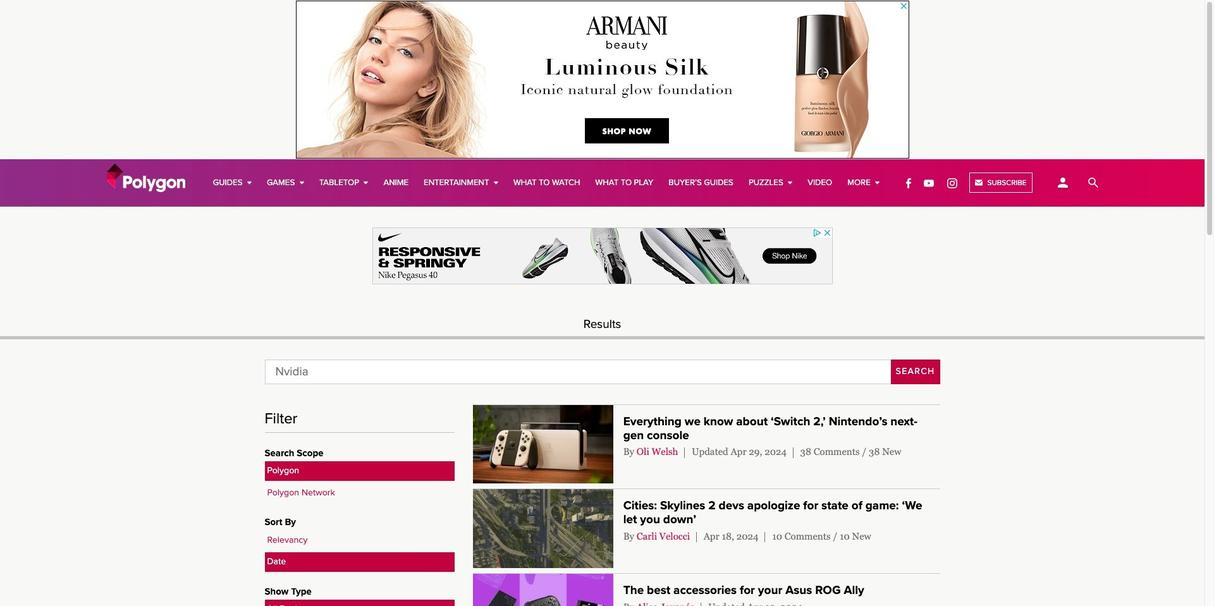 Task type: locate. For each thing, give the bounding box(es) containing it.
a bird's eye view image of interlocking highways and streets in cities: skylines 2 image
[[473, 490, 614, 569]]

advertisement element
[[296, 1, 910, 159], [372, 228, 833, 285]]

a photo of the nintendo switch (oled model) in white on a wooden table image
[[473, 405, 614, 484]]

1 vertical spatial advertisement element
[[372, 228, 833, 285]]



Task type: describe. For each thing, give the bounding box(es) containing it.
an illustration showcasing the corsair mp600 mini ssd, the baseus power bank, plus the 8bitdo ultimate wireless controller. image
[[473, 575, 614, 607]]

0 vertical spatial advertisement element
[[296, 1, 910, 159]]

Nvidia field
[[265, 360, 891, 385]]



Task type: vqa. For each thing, say whether or not it's contained in the screenshot.
polygon username (if you have one):
no



